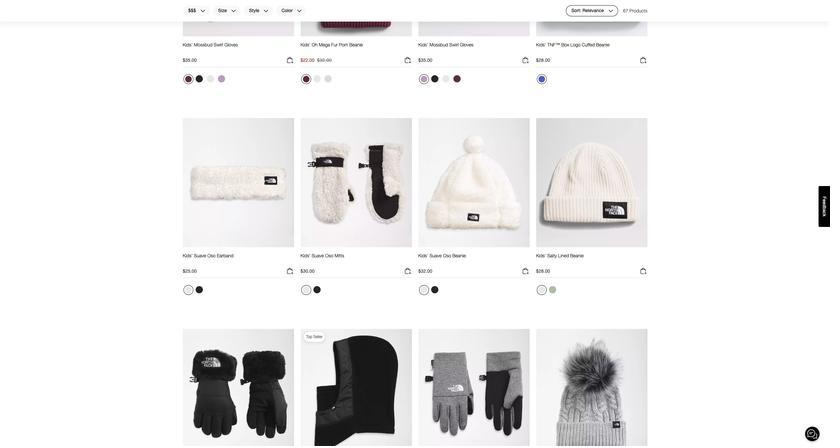 Task type: vqa. For each thing, say whether or not it's contained in the screenshot.
Women's Recon Backpack
no



Task type: locate. For each thing, give the bounding box(es) containing it.
1 horizontal spatial tnf black image
[[313, 286, 321, 294]]

kids' inside 'kids' oh mega fur pom beanie' button
[[301, 42, 311, 47]]

$22.00
[[301, 57, 315, 63]]

f e e d b a c k button
[[819, 186, 830, 227]]

2 horizontal spatial tnf black image
[[431, 286, 438, 294]]

1 suave from the left
[[194, 253, 206, 259]]

$choose color$ option group for kids' mossbud swirl gloves button corresponding to gardenia white option for lupine image at the top of the page
[[418, 74, 463, 87]]

gardenia white image for kids' suave oso earband
[[185, 287, 192, 294]]

gardenia white image for tnf black/tnf black radio
[[207, 75, 214, 83]]

oh
[[312, 42, 318, 47]]

kids' suave oso mitts image
[[301, 118, 412, 248]]

kids' mossbud swirl gloves image
[[183, 0, 294, 37], [418, 0, 530, 37], [183, 329, 294, 446]]

gardenia white radio down $25.00
[[183, 285, 193, 295]]

1 kids' mossbud swirl gloves button from the left
[[183, 42, 238, 54]]

$32.00 button
[[418, 267, 530, 278]]

1 horizontal spatial kids' oh mega fur pom beanie image
[[536, 329, 648, 446]]

0 horizontal spatial suave
[[194, 253, 206, 259]]

e
[[822, 199, 827, 202], [822, 202, 827, 204]]

0 horizontal spatial $35.00 button
[[183, 56, 294, 67]]

0 horizontal spatial gardenia white radio
[[205, 74, 216, 84]]

swirl
[[214, 42, 223, 47], [449, 42, 459, 47]]

gardenia white image down the '$30.00'
[[303, 287, 309, 294]]

0 horizontal spatial kids' mossbud swirl gloves button
[[183, 42, 238, 54]]

$32.00
[[317, 57, 332, 63], [418, 268, 433, 274]]

$35.00 up lupine image at the top of the page
[[418, 57, 433, 63]]

gardenia white image
[[207, 75, 214, 83], [442, 75, 450, 83], [421, 287, 427, 294]]

TNF Black radio
[[194, 285, 204, 295], [312, 285, 322, 295]]

kids' mossbud swirl gloves
[[183, 42, 238, 47], [418, 42, 474, 47]]

1 horizontal spatial oso
[[325, 253, 334, 259]]

$35.00 button up lupine option
[[183, 56, 294, 67]]

1 gloves from the left
[[224, 42, 238, 47]]

oso left earband
[[208, 253, 216, 259]]

Lupine radio
[[419, 74, 429, 84]]

sort:
[[572, 8, 582, 13]]

seller
[[313, 335, 323, 339]]

tnf black image down $25.00
[[196, 286, 203, 294]]

TNF Black/TNF Black radio
[[194, 74, 204, 84]]

1 horizontal spatial kids' mossbud swirl gloves
[[418, 42, 474, 47]]

0 horizontal spatial kids' mossbud swirl gloves
[[183, 42, 238, 47]]

2 kids' mossbud swirl gloves button from the left
[[418, 42, 474, 54]]

1 gardenia white radio from the left
[[183, 285, 193, 295]]

$28.00
[[536, 57, 550, 63], [536, 268, 550, 274]]

Boysenberry Gradient Floral Print radio
[[452, 74, 462, 84], [183, 74, 193, 84]]

gardenia white image right "boysenberry" radio
[[313, 75, 321, 83]]

tnf black/tnf black image
[[431, 75, 438, 83]]

suave for $30.00
[[312, 253, 324, 259]]

e up b
[[822, 202, 827, 204]]

tnf black image
[[196, 286, 203, 294], [313, 286, 321, 294], [431, 286, 438, 294]]

gardenia white image for kids' suave oso mitts
[[303, 287, 309, 294]]

1 oso from the left
[[208, 253, 216, 259]]

1 vertical spatial $32.00
[[418, 268, 433, 274]]

tnf black image for $32.00
[[431, 286, 438, 294]]

$35.00
[[183, 57, 197, 63], [418, 57, 433, 63]]

kids' suave oso beanie
[[418, 253, 466, 259]]

gloves
[[224, 42, 238, 47], [460, 42, 474, 47]]

1 vertical spatial $28.00 button
[[536, 267, 648, 278]]

$35.00 for tnf black/tnf black option
[[418, 57, 433, 63]]

Gardenia White radio
[[205, 74, 216, 84], [312, 74, 322, 84], [441, 74, 451, 84]]

suave for $25.00
[[194, 253, 206, 259]]

gardenia white image down $25.00
[[185, 287, 192, 294]]

3 tnf black image from the left
[[431, 286, 438, 294]]

gardenia white radio left tnf black radio
[[419, 285, 429, 295]]

gardenia white radio right tnf black/tnf black image
[[205, 74, 216, 84]]

1 $35.00 from the left
[[183, 57, 197, 63]]

oso inside "button"
[[325, 253, 334, 259]]

e up 'd'
[[822, 199, 827, 202]]

3 gardenia white radio from the left
[[441, 74, 451, 84]]

gardenia white image right tnf black/tnf black icon
[[442, 75, 450, 83]]

Gardenia White radio
[[183, 285, 193, 295], [301, 285, 311, 295], [419, 285, 429, 295], [537, 285, 547, 295]]

kids' oh mega fur pom beanie
[[301, 42, 363, 47]]

f
[[822, 197, 827, 199]]

beanie right lined
[[570, 253, 584, 259]]

kids' inside kids' suave oso earband button
[[183, 253, 193, 259]]

$28.00 down salty
[[536, 268, 550, 274]]

1 horizontal spatial $35.00
[[418, 57, 433, 63]]

oso left mitts
[[325, 253, 334, 259]]

beanie
[[350, 42, 363, 47], [596, 42, 610, 47], [453, 253, 466, 259], [570, 253, 584, 259]]

$35.00 button for kids' mossbud swirl gloves button corresponding to gardenia white option related to boysenberry gradient floral print icon on the top of the page
[[183, 56, 294, 67]]

1 horizontal spatial suave
[[312, 253, 324, 259]]

logo
[[571, 42, 581, 47]]

gardenia white radio right tnf black/tnf black icon
[[441, 74, 451, 84]]

4 gardenia white radio from the left
[[537, 285, 547, 295]]

$choose color$ option group
[[183, 74, 227, 87], [301, 74, 334, 87], [418, 74, 463, 87], [183, 285, 205, 298], [301, 285, 323, 298], [418, 285, 441, 298], [536, 285, 559, 298]]

3 oso from the left
[[443, 253, 451, 259]]

Lupine radio
[[216, 74, 227, 84]]

beanie right cuffed at the top
[[596, 42, 610, 47]]

products
[[630, 8, 648, 13]]

0 horizontal spatial gardenia white image
[[207, 75, 214, 83]]

2 $35.00 button from the left
[[418, 56, 530, 67]]

kids' inside kids' tnf™ box logo cuffed beanie 'button'
[[536, 42, 546, 47]]

$35.00 button
[[183, 56, 294, 67], [418, 56, 530, 67]]

1 horizontal spatial gloves
[[460, 42, 474, 47]]

kids' inside kids' suave oso mitts "button"
[[301, 253, 311, 259]]

tnf black radio for $30.00
[[312, 285, 322, 295]]

$choose color$ option group for kids' suave oso beanie button
[[418, 285, 441, 298]]

$30.00 button
[[301, 267, 412, 278]]

c
[[822, 212, 827, 214]]

relevance
[[583, 8, 604, 13]]

0 horizontal spatial $35.00
[[183, 57, 197, 63]]

1 $28.00 button from the top
[[536, 56, 648, 67]]

2 horizontal spatial suave
[[430, 253, 442, 259]]

1 $35.00 button from the left
[[183, 56, 294, 67]]

Solar Blue radio
[[537, 74, 547, 84]]

kids' for kids' salty lined beanie button
[[536, 253, 546, 259]]

kids' inside kids' salty lined beanie button
[[536, 253, 546, 259]]

gardenia white image left tnf black radio
[[421, 287, 427, 294]]

tnf black image inside radio
[[431, 286, 438, 294]]

gardenia white image for kids' salty lined beanie
[[539, 287, 545, 294]]

2 swirl from the left
[[449, 42, 459, 47]]

1 kids' mossbud swirl gloves from the left
[[183, 42, 238, 47]]

tnf light grey heather image
[[325, 75, 332, 83]]

kids'
[[183, 42, 193, 47], [301, 42, 311, 47], [418, 42, 428, 47], [536, 42, 546, 47], [183, 253, 193, 259], [301, 253, 311, 259], [418, 253, 428, 259], [536, 253, 546, 259]]

mossbud
[[194, 42, 213, 47], [430, 42, 448, 47]]

3 suave from the left
[[430, 253, 442, 259]]

$28.00 down tnf™
[[536, 57, 550, 63]]

gardenia white radio right "boysenberry" radio
[[312, 74, 322, 84]]

1 horizontal spatial boysenberry gradient floral print radio
[[452, 74, 462, 84]]

a
[[822, 210, 827, 212]]

style button
[[244, 5, 273, 16]]

1 horizontal spatial swirl
[[449, 42, 459, 47]]

3 gardenia white radio from the left
[[419, 285, 429, 295]]

kids' oh mega fur pom beanie image
[[301, 0, 412, 37], [536, 329, 648, 446]]

2 horizontal spatial gardenia white radio
[[441, 74, 451, 84]]

k
[[822, 214, 827, 217]]

1 horizontal spatial gardenia white radio
[[312, 74, 322, 84]]

1 tnf black image from the left
[[196, 286, 203, 294]]

swirl for lupine icon
[[214, 42, 223, 47]]

boysenberry gradient floral print image
[[454, 75, 461, 83]]

1 horizontal spatial mossbud
[[430, 42, 448, 47]]

0 horizontal spatial tnf black radio
[[194, 285, 204, 295]]

misty sage image
[[549, 286, 556, 294]]

kids' inside kids' suave oso beanie button
[[418, 253, 428, 259]]

tnf black image down kids' suave oso beanie button
[[431, 286, 438, 294]]

$28.00 button
[[536, 56, 648, 67], [536, 267, 648, 278]]

gardenia white image left misty sage image
[[539, 287, 545, 294]]

$35.00 for tnf black/tnf black radio
[[183, 57, 197, 63]]

2 $35.00 from the left
[[418, 57, 433, 63]]

1 horizontal spatial tnf black radio
[[312, 285, 322, 295]]

top
[[306, 335, 312, 339]]

kids' suave oso beanie image
[[418, 118, 530, 248]]

kids' salty lined beanie image
[[536, 118, 648, 248]]

0 horizontal spatial swirl
[[214, 42, 223, 47]]

67 products status
[[623, 5, 648, 16]]

$$$ button
[[183, 5, 210, 16]]

gloves for kids' mossbud swirl gloves button corresponding to gardenia white option related to boysenberry gradient floral print icon on the top of the page
[[224, 42, 238, 47]]

1 mossbud from the left
[[194, 42, 213, 47]]

kids' whimzy pow hoods image
[[301, 329, 412, 446]]

suave
[[194, 253, 206, 259], [312, 253, 324, 259], [430, 253, 442, 259]]

2 $28.00 from the top
[[536, 268, 550, 274]]

2 gardenia white radio from the left
[[312, 74, 322, 84]]

b
[[822, 207, 827, 210]]

2 $28.00 button from the top
[[536, 267, 648, 278]]

1 horizontal spatial kids' mossbud swirl gloves button
[[418, 42, 474, 54]]

lined
[[558, 253, 569, 259]]

1 tnf black radio from the left
[[194, 285, 204, 295]]

$32.00 down kids' suave oso beanie button
[[418, 268, 433, 274]]

1 vertical spatial $28.00
[[536, 268, 550, 274]]

$28.00 for salty
[[536, 268, 550, 274]]

$choose color$ option group for kids' salty lined beanie button
[[536, 285, 559, 298]]

kids' tnf™ box logo cuffed beanie button
[[536, 42, 610, 54]]

gardenia white image
[[313, 75, 321, 83], [185, 287, 192, 294], [303, 287, 309, 294], [539, 287, 545, 294]]

0 horizontal spatial kids' oh mega fur pom beanie image
[[301, 0, 412, 37]]

0 horizontal spatial gloves
[[224, 42, 238, 47]]

beanie inside 'button'
[[596, 42, 610, 47]]

2 gardenia white radio from the left
[[301, 285, 311, 295]]

tnf black radio down the '$30.00'
[[312, 285, 322, 295]]

kids' for 'kids' oh mega fur pom beanie' button
[[301, 42, 311, 47]]

sort: relevance
[[572, 8, 604, 13]]

gardenia white image right tnf black/tnf black image
[[207, 75, 214, 83]]

tnf black radio down $25.00
[[194, 285, 204, 295]]

kids' for kids' suave oso beanie button
[[418, 253, 428, 259]]

color
[[282, 8, 293, 13]]

2 horizontal spatial oso
[[443, 253, 451, 259]]

0 horizontal spatial tnf black image
[[196, 286, 203, 294]]

2 horizontal spatial gardenia white image
[[442, 75, 450, 83]]

2 suave from the left
[[312, 253, 324, 259]]

cuffed
[[582, 42, 595, 47]]

2 oso from the left
[[325, 253, 334, 259]]

0 vertical spatial $28.00
[[536, 57, 550, 63]]

tnf black/tnf black image
[[196, 75, 203, 83]]

0 horizontal spatial mossbud
[[194, 42, 213, 47]]

suave inside "button"
[[312, 253, 324, 259]]

boysenberry gradient floral print radio right tnf black/tnf black option
[[452, 74, 462, 84]]

tnf black image down the '$30.00'
[[313, 286, 321, 294]]

1 gardenia white radio from the left
[[205, 74, 216, 84]]

kids' recycled etip™ gloves image
[[418, 329, 530, 446]]

2 mossbud from the left
[[430, 42, 448, 47]]

1 $28.00 from the top
[[536, 57, 550, 63]]

$32.00 down 'kids' oh mega fur pom beanie' button
[[317, 57, 332, 63]]

kids' mossbud swirl gloves button
[[183, 42, 238, 54], [418, 42, 474, 54]]

2 tnf black image from the left
[[313, 286, 321, 294]]

gardenia white radio left misty sage image
[[537, 285, 547, 295]]

1 horizontal spatial $32.00
[[418, 268, 433, 274]]

mossbud for kids' mossbud swirl gloves button corresponding to gardenia white option related to boysenberry gradient floral print icon on the top of the page
[[194, 42, 213, 47]]

gardenia white radio down the '$30.00'
[[301, 285, 311, 295]]

Boysenberry radio
[[301, 74, 311, 84]]

0 horizontal spatial oso
[[208, 253, 216, 259]]

kids' tnf™ box logo cuffed beanie
[[536, 42, 610, 47]]

color button
[[276, 5, 307, 16]]

kids' for kids' suave oso mitts "button"
[[301, 253, 311, 259]]

$32.00 inside dropdown button
[[418, 268, 433, 274]]

kids' for kids' mossbud swirl gloves button corresponding to gardenia white option for lupine image at the top of the page
[[418, 42, 428, 47]]

0 vertical spatial $32.00
[[317, 57, 332, 63]]

$35.00 up boysenberry gradient floral print icon on the top of the page
[[183, 57, 197, 63]]

$$$
[[188, 8, 196, 13]]

1 swirl from the left
[[214, 42, 223, 47]]

mossbud for kids' mossbud swirl gloves button corresponding to gardenia white option for lupine image at the top of the page
[[430, 42, 448, 47]]

1 horizontal spatial $35.00 button
[[418, 56, 530, 67]]

2 tnf black radio from the left
[[312, 285, 322, 295]]

oso
[[208, 253, 216, 259], [325, 253, 334, 259], [443, 253, 451, 259]]

2 kids' mossbud swirl gloves from the left
[[418, 42, 474, 47]]

2 gloves from the left
[[460, 42, 474, 47]]

tnf black image for $25.00
[[196, 286, 203, 294]]

$28.00 button for logo
[[536, 56, 648, 67]]

boysenberry gradient floral print radio left tnf black/tnf black radio
[[183, 74, 193, 84]]

0 vertical spatial $28.00 button
[[536, 56, 648, 67]]

oso up $32.00 dropdown button on the bottom of the page
[[443, 253, 451, 259]]

$35.00 button up boysenberry gradient floral print image
[[418, 56, 530, 67]]



Task type: describe. For each thing, give the bounding box(es) containing it.
$choose color$ option group for kids' suave oso mitts "button"
[[301, 285, 323, 298]]

kids' suave oso beanie button
[[418, 253, 466, 265]]

oso for beanie
[[443, 253, 451, 259]]

TNF Light Grey Heather radio
[[323, 74, 333, 84]]

gardenia white radio for $32.00
[[419, 285, 429, 295]]

earband
[[217, 253, 234, 259]]

$28.00 button for beanie
[[536, 267, 648, 278]]

Misty Sage radio
[[547, 285, 558, 295]]

kids' oh mega fur pom beanie button
[[301, 42, 363, 54]]

boysenberry image
[[303, 76, 309, 83]]

$35.00 button for kids' mossbud swirl gloves button corresponding to gardenia white option for lupine image at the top of the page
[[418, 56, 530, 67]]

kids' for kids' suave oso earband button
[[183, 253, 193, 259]]

kids' suave oso mitts
[[301, 253, 344, 259]]

solar blue image
[[539, 76, 545, 83]]

kids' salty lined beanie button
[[536, 253, 584, 265]]

kids' mossbud swirl gloves image for kids' mossbud swirl gloves button corresponding to gardenia white option for lupine image at the top of the page
[[418, 0, 530, 37]]

2 e from the top
[[822, 202, 827, 204]]

$30.00
[[301, 268, 315, 274]]

kids' tnf™ box logo cuffed beanie image
[[536, 0, 648, 37]]

tnf™
[[548, 42, 560, 47]]

kids' mossbud swirl gloves for kids' mossbud swirl gloves button corresponding to gardenia white option for lupine image at the top of the page
[[418, 42, 474, 47]]

kids' mossbud swirl gloves image for kids' mossbud swirl gloves button corresponding to gardenia white option related to boysenberry gradient floral print icon on the top of the page
[[183, 0, 294, 37]]

suave for $32.00
[[430, 253, 442, 259]]

lupine image
[[218, 75, 225, 83]]

d
[[822, 204, 827, 207]]

kids' suave oso earband button
[[183, 253, 234, 265]]

kids' for kids' tnf™ box logo cuffed beanie 'button'
[[536, 42, 546, 47]]

kids' mossbud swirl gloves button for gardenia white option related to boysenberry gradient floral print icon on the top of the page
[[183, 42, 238, 54]]

1 horizontal spatial gardenia white image
[[421, 287, 427, 294]]

1 vertical spatial kids' oh mega fur pom beanie image
[[536, 329, 648, 446]]

f e e d b a c k
[[822, 197, 827, 217]]

top seller
[[306, 335, 323, 339]]

salty
[[548, 253, 557, 259]]

beanie right pom
[[350, 42, 363, 47]]

0 vertical spatial kids' oh mega fur pom beanie image
[[301, 0, 412, 37]]

gloves for kids' mossbud swirl gloves button corresponding to gardenia white option for lupine image at the top of the page
[[460, 42, 474, 47]]

box
[[562, 42, 569, 47]]

kids' mossbud swirl gloves button for gardenia white option for lupine image at the top of the page
[[418, 42, 474, 54]]

fur
[[331, 42, 338, 47]]

gardenia white image for tnf black/tnf black option
[[442, 75, 450, 83]]

size button
[[213, 5, 241, 16]]

sort: relevance button
[[566, 5, 618, 16]]

gardenia white radio for boysenberry gradient floral print icon on the top of the page
[[205, 74, 216, 84]]

TNF Black radio
[[430, 285, 440, 295]]

size
[[218, 8, 227, 13]]

kids' for kids' mossbud swirl gloves button corresponding to gardenia white option related to boysenberry gradient floral print icon on the top of the page
[[183, 42, 193, 47]]

$28.00 for tnf™
[[536, 57, 550, 63]]

67 products
[[623, 8, 648, 13]]

mega
[[319, 42, 330, 47]]

gardenia white radio for $28.00
[[537, 285, 547, 295]]

$25.00 button
[[183, 267, 294, 278]]

$25.00
[[183, 268, 197, 274]]

TNF Black/TNF Black radio
[[430, 74, 440, 84]]

lupine image
[[421, 76, 427, 83]]

kids' suave oso earband image
[[183, 118, 294, 248]]

oso for earband
[[208, 253, 216, 259]]

$choose color$ option group for kids' suave oso earband button
[[183, 285, 205, 298]]

gardenia white radio for $30.00
[[301, 285, 311, 295]]

0 horizontal spatial $32.00
[[317, 57, 332, 63]]

$choose color$ option group for kids' mossbud swirl gloves button corresponding to gardenia white option related to boysenberry gradient floral print icon on the top of the page
[[183, 74, 227, 87]]

style
[[249, 8, 259, 13]]

boysenberry gradient floral print image
[[185, 76, 192, 83]]

0 horizontal spatial boysenberry gradient floral print radio
[[183, 74, 193, 84]]

kids' suave oso earband
[[183, 253, 234, 259]]

mitts
[[335, 253, 344, 259]]

tnf black radio for $25.00
[[194, 285, 204, 295]]

tnf black image for $30.00
[[313, 286, 321, 294]]

67
[[623, 8, 629, 13]]

oso for mitts
[[325, 253, 334, 259]]

gardenia white radio for lupine image at the top of the page
[[441, 74, 451, 84]]

pom
[[339, 42, 348, 47]]

swirl for boysenberry gradient floral print image
[[449, 42, 459, 47]]

kids' suave oso mitts button
[[301, 253, 344, 265]]

1 e from the top
[[822, 199, 827, 202]]

beanie up $32.00 dropdown button on the bottom of the page
[[453, 253, 466, 259]]

$choose color$ option group for 'kids' oh mega fur pom beanie' button
[[301, 74, 334, 87]]

kids' mossbud swirl gloves for kids' mossbud swirl gloves button corresponding to gardenia white option related to boysenberry gradient floral print icon on the top of the page
[[183, 42, 238, 47]]

gardenia white radio for $25.00
[[183, 285, 193, 295]]

kids' salty lined beanie
[[536, 253, 584, 259]]



